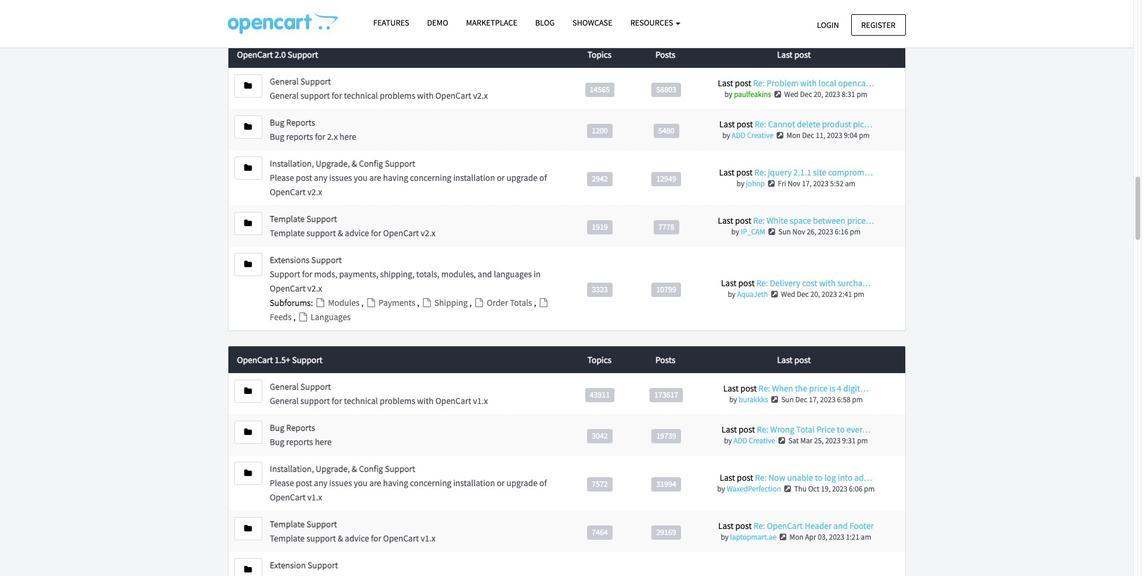 Task type: vqa. For each thing, say whether or not it's contained in the screenshot.
top the I
no



Task type: locate. For each thing, give the bounding box(es) containing it.
2 you from the top
[[354, 478, 368, 489]]

here inside bug reports bug reports here
[[315, 437, 332, 448]]

general support image
[[244, 82, 252, 90]]

support for template support template support & advice for opencart v2.x
[[307, 227, 336, 239]]

re: left cannot
[[755, 119, 767, 130]]

1 vertical spatial or
[[497, 478, 505, 489]]

2023 for with
[[822, 289, 838, 299]]

dec down the
[[796, 395, 808, 405]]

17, down 're: when the price is 4 digit…' link
[[810, 395, 819, 405]]

2023 for to
[[833, 484, 848, 494]]

by for last post re: cannot delete produst pic…
[[723, 130, 731, 141]]

issues down 2.x
[[330, 172, 352, 183]]

any inside the installation, upgrade, & config support please post any issues you are having concerning installation or upgrade of opencart v1.x
[[314, 478, 328, 489]]

topics up 43911
[[588, 354, 612, 366]]

unable
[[788, 472, 814, 484]]

4 template from the top
[[270, 533, 305, 544]]

of for please post any issues you are having concerning installation or upgrade of opencart v1.x
[[540, 478, 547, 489]]

2 bug from the top
[[270, 131, 285, 142]]

upgrade for please post any issues you are having concerning installation or upgrade of opencart v1.x
[[507, 478, 538, 489]]

3 general from the top
[[270, 381, 299, 392]]

file o image left order
[[474, 298, 485, 307]]

2 last post from the top
[[778, 354, 811, 366]]

any for v1.x
[[314, 478, 328, 489]]

0 vertical spatial of
[[540, 172, 547, 183]]

v1.x inside the installation, upgrade, & config support please post any issues you are having concerning installation or upgrade of opencart v1.x
[[308, 492, 322, 503]]

with down opencart 1.5+ support link at the bottom left of the page
[[417, 395, 434, 407]]

template right template support image
[[270, 213, 305, 224]]

2 posts from the top
[[656, 354, 676, 366]]

support for template support template support & advice for opencart v1.x
[[307, 533, 336, 544]]

having for template support template support & advice for opencart v1.x
[[383, 478, 408, 489]]

by
[[725, 89, 733, 100], [723, 130, 731, 141], [737, 179, 745, 189], [732, 227, 740, 237], [728, 289, 736, 299], [730, 395, 738, 405], [725, 436, 732, 446], [718, 484, 726, 494], [721, 532, 729, 542]]

upgrade, down bug reports bug reports here
[[316, 463, 350, 475]]

of inside installation, upgrade, & config support please post any issues you are having concerning installation or upgrade of opencart v2.x
[[540, 172, 547, 183]]

re: up waxedperfection 'link'
[[756, 472, 767, 484]]

1 template support link from the top
[[270, 213, 337, 224]]

view the latest post image down white
[[767, 228, 777, 236]]

1 vertical spatial are
[[370, 478, 382, 489]]

problems down opencart 2.0 support link
[[380, 90, 416, 101]]

last for re: problem with local openca…
[[718, 77, 734, 89]]

fri
[[778, 179, 787, 189]]

reports for here
[[286, 437, 313, 448]]

0 vertical spatial reports
[[286, 131, 313, 142]]

view the latest post image down the delivery
[[770, 291, 780, 298]]

advice inside template support template support & advice for opencart v1.x
[[345, 533, 369, 544]]

1 config from the top
[[359, 158, 383, 169]]

cannot
[[769, 119, 796, 130]]

1 vertical spatial nov
[[793, 227, 806, 237]]

view the latest post image left thu
[[783, 485, 793, 493]]

any inside installation, upgrade, & config support please post any issues you are having concerning installation or upgrade of opencart v2.x
[[314, 172, 328, 183]]

template support link for v1.x
[[270, 519, 337, 530]]

1 vertical spatial config
[[359, 463, 383, 475]]

0 vertical spatial 20,
[[814, 89, 824, 100]]

1 reports from the top
[[286, 131, 313, 142]]

technical down opencart 2.0 support link
[[344, 90, 378, 101]]

you
[[354, 172, 368, 183], [354, 478, 368, 489]]

demo link
[[418, 12, 457, 33]]

last for re: wrong total price to ever…
[[722, 424, 737, 435]]

by left the aquajeth link
[[728, 289, 736, 299]]

extension
[[270, 560, 306, 571]]

re: for re: delivery cost with surcha…
[[757, 277, 769, 289]]

for inside bug reports bug reports for 2.x here
[[315, 131, 326, 142]]

post down bug reports bug reports for 2.x here
[[296, 172, 312, 183]]

general down '1.5+' in the bottom of the page
[[270, 381, 299, 392]]

20, down re: problem with local openca… link
[[814, 89, 824, 100]]

0 vertical spatial issues
[[330, 172, 352, 183]]

last left jquery
[[720, 167, 735, 178]]

1 vertical spatial installation
[[453, 478, 495, 489]]

2 general from the top
[[270, 90, 299, 101]]

them
[[409, 6, 429, 17]]

1 general support link from the top
[[270, 76, 331, 87]]

v1.x
[[473, 395, 488, 407], [308, 492, 322, 503], [421, 533, 436, 544]]

installation, inside the installation, upgrade, & config support please post any issues you are having concerning installation or upgrade of opencart v1.x
[[270, 463, 314, 475]]

or
[[497, 172, 505, 183], [497, 478, 505, 489]]

0 vertical spatial you
[[354, 172, 368, 183]]

0 vertical spatial sun
[[779, 227, 791, 237]]

support for general support general support for technical problems with opencart v2.x
[[301, 90, 330, 101]]

of inside the installation, upgrade, & config support please post any issues you are having concerning installation or upgrade of opencart v1.x
[[540, 478, 547, 489]]

want
[[326, 6, 344, 17]]

0 vertical spatial am
[[846, 179, 856, 189]]

to up the 9:31
[[837, 424, 845, 435]]

file o image for shipping
[[421, 298, 433, 307]]

installation, upgrade, & config support image
[[244, 164, 252, 172]]

2023 down is
[[821, 395, 836, 405]]

config
[[359, 158, 383, 169], [359, 463, 383, 475]]

1 vertical spatial bug reports link
[[270, 422, 315, 434]]

advice inside template support template support & advice for opencart v2.x
[[345, 227, 369, 239]]

marketplace
[[466, 17, 518, 28]]

file o image right 'modules'
[[366, 298, 377, 307]]

1 vertical spatial you
[[354, 478, 368, 489]]

1 reports from the top
[[286, 117, 315, 128]]

problems inside general support general support for technical problems with opencart v2.x
[[380, 90, 416, 101]]

sun dec 17, 2023 6:58 pm
[[782, 395, 863, 405]]

1 bug reports link from the top
[[270, 117, 315, 128]]

pm for last post re: when the price is 4 digit…
[[853, 395, 863, 405]]

2023 left 2:41
[[822, 289, 838, 299]]

2 concerning from the top
[[410, 478, 452, 489]]

re: for re: now unable to log into ad…
[[756, 472, 767, 484]]

sun for when
[[782, 395, 794, 405]]

dec down the delete
[[803, 130, 815, 141]]

with down opencart 2.0 support link
[[417, 90, 434, 101]]

1 please from the top
[[270, 172, 294, 183]]

2023 right 03,
[[830, 532, 845, 542]]

resources
[[631, 17, 675, 28]]

upgrade for please post any issues you are having concerning installation or upgrade of opencart v2.x
[[507, 172, 538, 183]]

v1.x inside general support general support for technical problems with opencart v1.x
[[473, 395, 488, 407]]

with inside general support general support for technical problems with opencart v2.x
[[417, 90, 434, 101]]

1 vertical spatial advice
[[345, 533, 369, 544]]

0 vertical spatial or
[[497, 172, 505, 183]]

03,
[[818, 532, 828, 542]]

0 vertical spatial upgrade,
[[316, 158, 350, 169]]

2 advice from the top
[[345, 533, 369, 544]]

support up bug reports bug reports for 2.x here
[[301, 90, 330, 101]]

opencart inside extensions support support for mods, payments, shipping, totals, modules, and languages in opencart v2.x
[[270, 283, 306, 294]]

template support image
[[244, 525, 252, 533]]

last up by aquajeth
[[722, 277, 737, 289]]

support inside general support general support for technical problems with opencart v1.x
[[301, 395, 330, 407]]

issues up template support template support & advice for opencart v1.x
[[330, 478, 352, 489]]

1 vertical spatial add
[[734, 436, 748, 446]]

pic…
[[854, 119, 873, 130]]

2 topics from the top
[[588, 354, 612, 366]]

2 horizontal spatial to
[[837, 424, 845, 435]]

2 template support link from the top
[[270, 519, 337, 530]]

1 upgrade from the top
[[507, 172, 538, 183]]

fri nov 17, 2023 5:52 am
[[778, 179, 856, 189]]

1 vertical spatial add creative link
[[734, 436, 776, 446]]

2023 for between
[[818, 227, 834, 237]]

reports right bug reports icon
[[286, 422, 315, 434]]

1 vertical spatial of
[[540, 478, 547, 489]]

6:58
[[838, 395, 851, 405]]

you inside installation, upgrade, & config support please post any issues you are having concerning installation or upgrade of opencart v2.x
[[354, 172, 368, 183]]

concerning inside installation, upgrade, & config support please post any issues you are having concerning installation or upgrade of opencart v2.x
[[410, 172, 452, 183]]

0 vertical spatial problems
[[380, 90, 416, 101]]

2 vertical spatial v1.x
[[421, 533, 436, 544]]

2 template from the top
[[270, 227, 305, 239]]

concerning for template support template support & advice for opencart v2.x
[[410, 172, 452, 183]]

2 installation from the top
[[453, 478, 495, 489]]

1 vertical spatial problems
[[380, 395, 416, 407]]

sun nov 26, 2023 6:16 pm
[[779, 227, 861, 237]]

1 or from the top
[[497, 172, 505, 183]]

last for re: cannot delete produst pic…
[[720, 119, 735, 130]]

login link
[[807, 14, 850, 36]]

1 vertical spatial installation,
[[270, 463, 314, 475]]

reports inside bug reports bug reports for 2.x here
[[286, 131, 313, 142]]

dec for the
[[796, 395, 808, 405]]

1 vertical spatial last post
[[778, 354, 811, 366]]

add down by paulfeakins
[[732, 130, 746, 141]]

0 vertical spatial topics
[[588, 49, 612, 60]]

by for last post re: now unable to log into ad…
[[718, 484, 726, 494]]

having for template support template support & advice for opencart v2.x
[[383, 172, 408, 183]]

please inside the installation, upgrade, & config support please post any issues you are having concerning installation or upgrade of opencart v1.x
[[270, 478, 294, 489]]

1 topics from the top
[[588, 49, 612, 60]]

here
[[340, 131, 356, 142], [315, 437, 332, 448]]

installation, down bug reports bug reports for 2.x here
[[270, 158, 314, 169]]

2023 down produst
[[827, 130, 843, 141]]

posts up 173617
[[656, 354, 676, 366]]

technical inside general support general support for technical problems with opencart v2.x
[[344, 90, 378, 101]]

view the latest post image for white
[[767, 228, 777, 236]]

2 are from the top
[[370, 478, 382, 489]]

post for re: when the price is 4 digit…
[[741, 383, 757, 394]]

1 vertical spatial posts
[[656, 354, 676, 366]]

please inside installation, upgrade, & config support please post any issues you are having concerning installation or upgrade of opencart v2.x
[[270, 172, 294, 183]]

template up extension
[[270, 533, 305, 544]]

2 upgrade, from the top
[[316, 463, 350, 475]]

0 vertical spatial template support link
[[270, 213, 337, 224]]

nov
[[788, 179, 801, 189], [793, 227, 806, 237]]

1 vertical spatial sun
[[782, 395, 794, 405]]

surcha…
[[838, 277, 871, 289]]

opencart inside template support template support & advice for opencart v2.x
[[383, 227, 419, 239]]

0 vertical spatial add creative link
[[732, 130, 774, 141]]

technical for bug reports bug reports here
[[344, 395, 378, 407]]

support inside general support general support for technical problems with opencart v2.x
[[301, 90, 330, 101]]

4 bug from the top
[[270, 437, 285, 448]]

to left hear
[[346, 6, 354, 17]]

1 are from the top
[[370, 172, 382, 183]]

file o image
[[315, 298, 326, 307], [366, 298, 377, 307], [421, 298, 433, 307], [474, 298, 485, 307], [538, 298, 550, 307], [298, 313, 309, 322]]

2 horizontal spatial v1.x
[[473, 395, 488, 407]]

post up the by waxedperfection
[[737, 472, 754, 484]]

reports for here
[[286, 422, 315, 434]]

installation inside the installation, upgrade, & config support please post any issues you are having concerning installation or upgrade of opencart v1.x
[[453, 478, 495, 489]]

view the latest post image
[[767, 180, 777, 188], [767, 228, 777, 236], [770, 291, 780, 298], [770, 396, 780, 404], [779, 534, 788, 541]]

1 vertical spatial to
[[837, 424, 845, 435]]

config for bug reports here
[[359, 463, 383, 475]]

post inside installation, upgrade, & config support please post any issues you are having concerning installation or upgrade of opencart v2.x
[[296, 172, 312, 183]]

1 vertical spatial reports
[[286, 422, 315, 434]]

thu oct 19, 2023 6:06 pm
[[795, 484, 875, 494]]

reports left 2.x
[[286, 131, 313, 142]]

1 vertical spatial general support link
[[270, 381, 331, 392]]

1 vertical spatial upgrade,
[[316, 463, 350, 475]]

reports inside bug reports bug reports here
[[286, 437, 313, 448]]

template support image
[[244, 219, 252, 227]]

re: now unable to log into ad… link
[[756, 472, 873, 484]]

into
[[838, 472, 853, 484]]

2 bug reports link from the top
[[270, 422, 315, 434]]

pm for last post re: delivery cost with surcha…
[[854, 289, 865, 299]]

issues for v2.x
[[330, 172, 352, 183]]

v1.x inside template support template support & advice for opencart v1.x
[[421, 533, 436, 544]]

pm down price…
[[850, 227, 861, 237]]

installation inside installation, upgrade, & config support please post any issues you are having concerning installation or upgrade of opencart v2.x
[[453, 172, 495, 183]]

4
[[838, 383, 842, 394]]

are inside the installation, upgrade, & config support please post any issues you are having concerning installation or upgrade of opencart v1.x
[[370, 478, 382, 489]]

1 horizontal spatial here
[[340, 131, 356, 142]]

by down by burakkks
[[725, 436, 732, 446]]

0 vertical spatial are
[[370, 172, 382, 183]]

upgrade inside the installation, upgrade, & config support please post any issues you are having concerning installation or upgrade of opencart v1.x
[[507, 478, 538, 489]]

problems for bug reports bug reports for 2.x here
[[380, 90, 416, 101]]

0 vertical spatial 17,
[[803, 179, 812, 189]]

0 vertical spatial general support link
[[270, 76, 331, 87]]

2 technical from the top
[[344, 395, 378, 407]]

2 any from the top
[[314, 478, 328, 489]]

showcase link
[[564, 12, 622, 33]]

file o image inside feeds link
[[538, 298, 550, 307]]

general support link for 2.0
[[270, 76, 331, 87]]

post for re: now unable to log into ad…
[[737, 472, 754, 484]]

re: up paulfeakins link
[[754, 77, 765, 89]]

topics
[[588, 49, 612, 60], [588, 354, 612, 366]]

advice for v1.x
[[345, 533, 369, 544]]

1 vertical spatial upgrade
[[507, 478, 538, 489]]

support up extension support link
[[307, 533, 336, 544]]

issues inside installation, upgrade, & config support please post any issues you are having concerning installation or upgrade of opencart v2.x
[[330, 172, 352, 183]]

blog
[[536, 17, 555, 28]]

1 technical from the top
[[344, 90, 378, 101]]

26,
[[807, 227, 817, 237]]

wed down last post re: problem with local openca…
[[785, 89, 799, 100]]

support inside template support template support & advice for opencart v1.x
[[307, 533, 336, 544]]

wed
[[785, 89, 799, 100], [782, 289, 796, 299]]

cost
[[803, 277, 818, 289]]

post up last post re: problem with local openca…
[[795, 49, 811, 60]]

1 vertical spatial please
[[270, 478, 294, 489]]

last post up "last post re: when the price is 4 digit…"
[[778, 354, 811, 366]]

sun for white
[[779, 227, 791, 237]]

0 vertical spatial bug reports link
[[270, 117, 315, 128]]

3 bug from the top
[[270, 422, 285, 434]]

file o image inside order totals link
[[474, 298, 485, 307]]

problems down opencart 1.5+ support link at the bottom left of the page
[[380, 395, 416, 407]]

0 vertical spatial having
[[383, 172, 408, 183]]

showcase
[[573, 17, 613, 28]]

post up by paulfeakins
[[735, 77, 752, 89]]

0 vertical spatial installation,
[[270, 158, 314, 169]]

view the latest post image for delivery
[[770, 291, 780, 298]]

thu
[[795, 484, 807, 494]]

add creative link for re: wrong total price to ever…
[[734, 436, 776, 446]]

1 vertical spatial template support link
[[270, 519, 337, 530]]

general support link for 1.5+
[[270, 381, 331, 392]]

1 vertical spatial creative
[[749, 436, 776, 446]]

order totals
[[485, 297, 534, 308]]

1 advice from the top
[[345, 227, 369, 239]]

v2.x inside extensions support support for mods, payments, shipping, totals, modules, and languages in opencart v2.x
[[308, 283, 322, 294]]

reports
[[286, 117, 315, 128], [286, 422, 315, 434]]

1 last post from the top
[[778, 49, 811, 60]]

installation, upgrade, & config support link down bug reports bug reports here
[[270, 463, 416, 475]]

9:31
[[843, 436, 856, 446]]

template right template support icon
[[270, 519, 305, 530]]

1 vertical spatial 17,
[[810, 395, 819, 405]]

1 horizontal spatial am
[[861, 532, 872, 542]]

you inside the installation, upgrade, & config support please post any issues you are having concerning installation or upgrade of opencart v1.x
[[354, 478, 368, 489]]

post down bug reports bug reports here
[[296, 478, 312, 489]]

re: up johnp
[[755, 167, 767, 178]]

2 installation, upgrade, & config support link from the top
[[270, 463, 416, 475]]

0 vertical spatial to
[[346, 6, 354, 17]]

or inside the installation, upgrade, & config support please post any issues you are having concerning installation or upgrade of opencart v1.x
[[497, 478, 505, 489]]

by for last post re: wrong total price to ever…
[[725, 436, 732, 446]]

please right installation, upgrade, & config support image
[[270, 478, 294, 489]]

0 vertical spatial installation
[[453, 172, 495, 183]]

upgrade inside installation, upgrade, & config support please post any issues you are having concerning installation or upgrade of opencart v2.x
[[507, 172, 538, 183]]

2 general support link from the top
[[270, 381, 331, 392]]

1 vertical spatial 20,
[[811, 289, 821, 299]]

by burakkks
[[730, 395, 769, 405]]

2 reports from the top
[[286, 422, 315, 434]]

1 posts from the top
[[656, 49, 676, 60]]

config inside installation, upgrade, & config support please post any issues you are having concerning installation or upgrade of opencart v2.x
[[359, 158, 383, 169]]

2 config from the top
[[359, 463, 383, 475]]

are inside installation, upgrade, & config support please post any issues you are having concerning installation or upgrade of opencart v2.x
[[370, 172, 382, 183]]

post up the
[[795, 354, 811, 366]]

support
[[288, 49, 318, 60], [301, 76, 331, 87], [385, 158, 416, 169], [307, 213, 337, 224], [312, 254, 342, 266], [270, 269, 300, 280], [292, 354, 323, 366], [301, 381, 331, 392], [385, 463, 416, 475], [307, 519, 337, 530], [308, 560, 338, 571]]

0 horizontal spatial here
[[315, 437, 332, 448]]

last for re: delivery cost with surcha…
[[722, 277, 737, 289]]

or inside installation, upgrade, & config support please post any issues you are having concerning installation or upgrade of opencart v2.x
[[497, 172, 505, 183]]

1 vertical spatial installation, upgrade, & config support link
[[270, 463, 416, 475]]

view the latest post image for cannot
[[776, 132, 786, 139]]

v2.x inside template support template support & advice for opencart v2.x
[[421, 227, 436, 239]]

re: when the price is 4 digit… link
[[759, 383, 869, 394]]

1 vertical spatial mon
[[790, 532, 804, 542]]

1 horizontal spatial and
[[834, 520, 848, 532]]

delete
[[797, 119, 821, 130]]

1 vertical spatial concerning
[[410, 478, 452, 489]]

dec
[[801, 89, 813, 100], [803, 130, 815, 141], [797, 289, 809, 299], [796, 395, 808, 405]]

0 vertical spatial nov
[[788, 179, 801, 189]]

2 installation, from the top
[[270, 463, 314, 475]]

1 installation, upgrade, & config support link from the top
[[270, 158, 416, 169]]

bug reports link for bug reports bug reports here
[[270, 422, 315, 434]]

0 vertical spatial advice
[[345, 227, 369, 239]]

file o image inside languages link
[[298, 313, 309, 322]]

0 horizontal spatial v1.x
[[308, 492, 322, 503]]

any down 2.x
[[314, 172, 328, 183]]

shipping,
[[380, 269, 415, 280]]

0 vertical spatial technical
[[344, 90, 378, 101]]

mon for cannot
[[787, 130, 801, 141]]

re: left the wrong on the bottom of page
[[757, 424, 769, 435]]

reports inside bug reports bug reports here
[[286, 422, 315, 434]]

post
[[795, 49, 811, 60], [735, 77, 752, 89], [737, 119, 753, 130], [737, 167, 753, 178], [296, 172, 312, 183], [736, 215, 752, 226], [739, 277, 755, 289], [795, 354, 811, 366], [741, 383, 757, 394], [739, 424, 755, 435], [737, 472, 754, 484], [296, 478, 312, 489], [736, 520, 752, 532]]

1 having from the top
[[383, 172, 408, 183]]

issues inside the installation, upgrade, & config support please post any issues you are having concerning installation or upgrade of opencart v1.x
[[330, 478, 352, 489]]

openca…
[[839, 77, 875, 89]]

2 problems from the top
[[380, 395, 416, 407]]

bug reports bug reports for 2.x here
[[270, 117, 356, 142]]

9:04
[[844, 130, 858, 141]]

support inside template support template support & advice for opencart v2.x
[[307, 213, 337, 224]]

17, down 2.1.1
[[803, 179, 812, 189]]

reports inside bug reports bug reports for 2.x here
[[286, 117, 315, 128]]

2 of from the top
[[540, 478, 547, 489]]

general right general support icon
[[270, 90, 299, 101]]

1 concerning from the top
[[410, 172, 452, 183]]

7572
[[592, 479, 608, 489]]

features
[[373, 17, 409, 28]]

template support template support & advice for opencart v2.x
[[270, 213, 436, 239]]

, down the 'subforums:'
[[294, 311, 298, 323]]

technical
[[344, 90, 378, 101], [344, 395, 378, 407]]

19739
[[657, 431, 677, 441]]

0 vertical spatial upgrade
[[507, 172, 538, 183]]

aquajeth
[[738, 289, 769, 299]]

post up by johnp
[[737, 167, 753, 178]]

pm for last post re: now unable to log into ad…
[[865, 484, 875, 494]]

1 vertical spatial by add creative
[[725, 436, 776, 446]]

opencart inside template support template support & advice for opencart v1.x
[[383, 533, 419, 544]]

installation, upgrade, & config support link down 2.x
[[270, 158, 416, 169]]

0 vertical spatial concerning
[[410, 172, 452, 183]]

view the latest post image for problem
[[773, 91, 783, 98]]

5480
[[659, 125, 675, 136]]

2 having from the top
[[383, 478, 408, 489]]

last post re: wrong total price to ever…
[[722, 424, 871, 435]]

nov for space
[[793, 227, 806, 237]]

of left "2942"
[[540, 172, 547, 183]]

view the latest post image down last post re: opencart header and footer
[[779, 534, 788, 541]]

1 of from the top
[[540, 172, 547, 183]]

upgrade, inside installation, upgrade, & config support please post any issues you are having concerning installation or upgrade of opencart v2.x
[[316, 158, 350, 169]]

0 vertical spatial creative
[[748, 130, 774, 141]]

support inside the installation, upgrade, & config support please post any issues you are having concerning installation or upgrade of opencart v1.x
[[385, 463, 416, 475]]

dec for delete
[[803, 130, 815, 141]]

with
[[801, 77, 817, 89], [417, 90, 434, 101], [820, 277, 836, 289], [417, 395, 434, 407]]

technical inside general support general support for technical problems with opencart v1.x
[[344, 395, 378, 407]]

1 upgrade, from the top
[[316, 158, 350, 169]]

0 vertical spatial here
[[340, 131, 356, 142]]

post for re: jquery 2.1.1 site comprom…
[[737, 167, 753, 178]]

1 horizontal spatial v1.x
[[421, 533, 436, 544]]

3 template from the top
[[270, 519, 305, 530]]

last for re: when the price is 4 digit…
[[724, 383, 739, 394]]

re:
[[754, 77, 765, 89], [755, 119, 767, 130], [755, 167, 767, 178], [754, 215, 765, 226], [757, 277, 769, 289], [759, 383, 771, 394], [757, 424, 769, 435], [756, 472, 767, 484], [754, 520, 766, 532]]

installation, for installation, upgrade, & config support please post any issues you are having concerning installation or upgrade of opencart v2.x
[[270, 158, 314, 169]]

0 vertical spatial please
[[270, 172, 294, 183]]

file o image down the 'subforums:'
[[298, 313, 309, 322]]

sun down white
[[779, 227, 791, 237]]

re: up ip_cam on the right
[[754, 215, 765, 226]]

1 vertical spatial having
[[383, 478, 408, 489]]

support
[[301, 90, 330, 101], [307, 227, 336, 239], [301, 395, 330, 407], [307, 533, 336, 544]]

post for re: wrong total price to ever…
[[739, 424, 755, 435]]

last post re: opencart header and footer
[[719, 520, 874, 532]]

by left ip_cam link
[[732, 227, 740, 237]]

0 vertical spatial installation, upgrade, & config support link
[[270, 158, 416, 169]]

0 vertical spatial config
[[359, 158, 383, 169]]

paulfeakins link
[[734, 89, 772, 100]]

17, for price
[[810, 395, 819, 405]]

sun down when
[[782, 395, 794, 405]]

1 vertical spatial reports
[[286, 437, 313, 448]]

1 vertical spatial technical
[[344, 395, 378, 407]]

20, down re: delivery cost with surcha… link
[[811, 289, 821, 299]]

issues for v1.x
[[330, 478, 352, 489]]

you up template support template support & advice for opencart v2.x
[[354, 172, 368, 183]]

bug reports link right bug reports image
[[270, 117, 315, 128]]

feeds
[[270, 311, 294, 323]]

1 vertical spatial v1.x
[[308, 492, 322, 503]]

support inside template support template support & advice for opencart v2.x
[[307, 227, 336, 239]]

problems inside general support general support for technical problems with opencart v1.x
[[380, 395, 416, 407]]

installation, upgrade, & config support please post any issues you are having concerning installation or upgrade of opencart v2.x
[[270, 158, 547, 198]]

2 reports from the top
[[286, 437, 313, 448]]

2 please from the top
[[270, 478, 294, 489]]

last down by burakkks
[[722, 424, 737, 435]]

by left laptopmart.ae
[[721, 532, 729, 542]]

0 vertical spatial any
[[314, 172, 328, 183]]

ip_cam
[[741, 227, 766, 237]]

0 vertical spatial wed
[[785, 89, 799, 100]]

by add creative for re: cannot delete produst pic…
[[723, 130, 774, 141]]

support up bug reports bug reports here
[[301, 395, 330, 407]]

view the latest post image for now
[[783, 485, 793, 493]]

bug reports link right bug reports icon
[[270, 422, 315, 434]]

by ip_cam
[[732, 227, 766, 237]]

0 horizontal spatial am
[[846, 179, 856, 189]]

post up by burakkks
[[741, 383, 757, 394]]

posts down resources link
[[656, 49, 676, 60]]

1 vertical spatial issues
[[330, 478, 352, 489]]

1 vertical spatial topics
[[588, 354, 612, 366]]

config inside the installation, upgrade, & config support please post any issues you are having concerning installation or upgrade of opencart v1.x
[[359, 463, 383, 475]]

of for please post any issues you are having concerning installation or upgrade of opencart v2.x
[[540, 172, 547, 183]]

0 vertical spatial mon
[[787, 130, 801, 141]]

for inside general support general support for technical problems with opencart v1.x
[[332, 395, 342, 407]]

view the latest post image for opencart
[[779, 534, 788, 541]]

general down 2.0
[[270, 76, 299, 87]]

to left log
[[815, 472, 823, 484]]

wed dec 20, 2023 8:31 pm
[[785, 89, 868, 100]]

0 vertical spatial by add creative
[[723, 130, 774, 141]]

1 any from the top
[[314, 172, 328, 183]]

& inside the installation, upgrade, & config support please post any issues you are having concerning installation or upgrade of opencart v1.x
[[352, 463, 357, 475]]

view the latest post image
[[773, 91, 783, 98], [776, 132, 786, 139], [777, 437, 787, 445], [783, 485, 793, 493]]

view the latest post image down the wrong on the bottom of page
[[777, 437, 787, 445]]

2 upgrade from the top
[[507, 478, 538, 489]]

by for last post re: white space between price…
[[732, 227, 740, 237]]

last up by burakkks
[[724, 383, 739, 394]]

installation, for installation, upgrade, & config support please post any issues you are having concerning installation or upgrade of opencart v1.x
[[270, 463, 314, 475]]

file o image inside shipping link
[[421, 298, 433, 307]]

0 horizontal spatial and
[[478, 269, 492, 280]]

1 installation, from the top
[[270, 158, 314, 169]]

1 you from the top
[[354, 172, 368, 183]]

1919
[[592, 222, 608, 232]]

comprom…
[[829, 167, 873, 178]]

2 or from the top
[[497, 478, 505, 489]]

0 vertical spatial and
[[478, 269, 492, 280]]

here inside bug reports bug reports for 2.x here
[[340, 131, 356, 142]]

by add creative down the wrong on the bottom of page
[[725, 436, 776, 446]]

post for re: opencart header and footer
[[736, 520, 752, 532]]

am down footer
[[861, 532, 872, 542]]

having inside installation, upgrade, & config support please post any issues you are having concerning installation or upgrade of opencart v2.x
[[383, 172, 408, 183]]

0 vertical spatial v1.x
[[473, 395, 488, 407]]

extensions
[[270, 254, 310, 266]]

pros,
[[270, 6, 289, 17]]

creative for re: wrong total price to ever…
[[749, 436, 776, 446]]

1 vertical spatial any
[[314, 478, 328, 489]]

1 installation from the top
[[453, 172, 495, 183]]

3323
[[592, 284, 608, 294]]

1 vertical spatial am
[[861, 532, 872, 542]]

mar
[[801, 436, 813, 446]]

upgrade, inside the installation, upgrade, & config support please post any issues you are having concerning installation or upgrade of opencart v1.x
[[316, 463, 350, 475]]

file o image right totals
[[538, 298, 550, 307]]

v2.x
[[473, 90, 488, 101], [308, 186, 322, 198], [421, 227, 436, 239], [308, 283, 322, 294]]

wed for problem
[[785, 89, 799, 100]]

file o image inside payments link
[[366, 298, 377, 307]]

58803
[[657, 84, 677, 94]]

0 vertical spatial last post
[[778, 49, 811, 60]]

installation, inside installation, upgrade, & config support please post any issues you are having concerning installation or upgrade of opencart v2.x
[[270, 158, 314, 169]]

creative for re: cannot delete produst pic…
[[748, 130, 774, 141]]

0 vertical spatial reports
[[286, 117, 315, 128]]

1 vertical spatial wed
[[782, 289, 796, 299]]

1 horizontal spatial to
[[815, 472, 823, 484]]

re: up the aquajeth link
[[757, 277, 769, 289]]

concerning inside the installation, upgrade, & config support please post any issues you are having concerning installation or upgrade of opencart v1.x
[[410, 478, 452, 489]]

2023 down the between
[[818, 227, 834, 237]]

extension support link
[[270, 560, 338, 571]]

nov down space
[[793, 227, 806, 237]]

0 vertical spatial posts
[[656, 49, 676, 60]]

post down by paulfeakins
[[737, 119, 753, 130]]

re: opencart header and footer link
[[754, 520, 874, 532]]

installation, down bug reports bug reports here
[[270, 463, 314, 475]]

opencart 1.5+ support link
[[237, 353, 567, 367]]

template
[[270, 213, 305, 224], [270, 227, 305, 239], [270, 519, 305, 530], [270, 533, 305, 544]]

post up by laptopmart.ae
[[736, 520, 752, 532]]

0 vertical spatial add
[[732, 130, 746, 141]]

2 vertical spatial to
[[815, 472, 823, 484]]

template support link up extension support
[[270, 519, 337, 530]]

1 vertical spatial and
[[834, 520, 848, 532]]

nov down last post re: jquery 2.1.1 site comprom…
[[788, 179, 801, 189]]

1 problems from the top
[[380, 90, 416, 101]]

file o image inside modules 'link'
[[315, 298, 326, 307]]

2 issues from the top
[[330, 478, 352, 489]]

bug
[[270, 117, 285, 128], [270, 131, 285, 142], [270, 422, 285, 434], [270, 437, 285, 448]]

reports right bug reports image
[[286, 117, 315, 128]]

please for please post any issues you are having concerning installation or upgrade of opencart v2.x
[[270, 172, 294, 183]]

having inside the installation, upgrade, & config support please post any issues you are having concerning installation or upgrade of opencart v1.x
[[383, 478, 408, 489]]

1 vertical spatial here
[[315, 437, 332, 448]]

footer
[[850, 520, 874, 532]]

post inside the installation, upgrade, & config support please post any issues you are having concerning installation or upgrade of opencart v1.x
[[296, 478, 312, 489]]

and right modules,
[[478, 269, 492, 280]]

add for re: cannot delete produst pic…
[[732, 130, 746, 141]]

last up by laptopmart.ae
[[719, 520, 734, 532]]

are up template support template support & advice for opencart v1.x
[[370, 478, 382, 489]]

price
[[817, 424, 836, 435]]

1 issues from the top
[[330, 172, 352, 183]]

pm down openca… at the top
[[857, 89, 868, 100]]



Task type: describe. For each thing, give the bounding box(es) containing it.
1200
[[592, 125, 608, 136]]

hear
[[356, 6, 373, 17]]

mon dec 11, 2023 9:04 pm
[[787, 130, 870, 141]]

between
[[813, 215, 846, 226]]

& inside template support template support & advice for opencart v1.x
[[338, 533, 343, 544]]

re: for re: jquery 2.1.1 site comprom…
[[755, 167, 767, 178]]

register link
[[852, 14, 906, 36]]

opencart inside the installation, upgrade, & config support please post any issues you are having concerning installation or upgrade of opencart v1.x
[[270, 492, 306, 503]]

are for bug reports for 2.x here
[[370, 172, 382, 183]]

last post re: problem with local openca…
[[718, 77, 875, 89]]

waxedperfection
[[727, 484, 782, 494]]

topics for general support general support for technical problems with opencart v2.x
[[588, 49, 612, 60]]

last up "problem"
[[778, 49, 793, 60]]

concerning for template support template support & advice for opencart v1.x
[[410, 478, 452, 489]]

5:52
[[831, 179, 844, 189]]

any for v2.x
[[314, 172, 328, 183]]

2023 for site
[[814, 179, 829, 189]]

topics for general support general support for technical problems with opencart v1.x
[[588, 354, 612, 366]]

delivery
[[770, 277, 801, 289]]

price…
[[848, 215, 875, 226]]

with inside general support general support for technical problems with opencart v1.x
[[417, 395, 434, 407]]

re: wrong total price to ever… link
[[757, 424, 871, 435]]

opencart inside general support general support for technical problems with opencart v1.x
[[436, 395, 472, 407]]

digit…
[[844, 383, 869, 394]]

with left local
[[801, 77, 817, 89]]

when
[[773, 383, 794, 394]]

all
[[374, 6, 383, 17]]

cons,
[[291, 6, 311, 17]]

demo
[[427, 17, 448, 28]]

2023 for and
[[830, 532, 845, 542]]

, down payments,
[[362, 297, 366, 308]]

languages link
[[298, 311, 351, 323]]

last for re: jquery 2.1.1 site comprom…
[[720, 167, 735, 178]]

subforums:
[[270, 297, 313, 308]]

bug reports link for bug reports bug reports for 2.x here
[[270, 117, 315, 128]]

installation, upgrade, & config support image
[[244, 469, 252, 478]]

support for general support general support for technical problems with opencart v1.x
[[301, 395, 330, 407]]

last post re: white space between price…
[[718, 215, 875, 226]]

laptopmart.ae link
[[731, 532, 777, 542]]

4 general from the top
[[270, 395, 299, 407]]

last post for problem
[[778, 49, 811, 60]]

features link
[[365, 12, 418, 33]]

0 horizontal spatial to
[[346, 6, 354, 17]]

apr
[[806, 532, 817, 542]]

bug reports image
[[244, 123, 252, 131]]

are for bug reports here
[[370, 478, 382, 489]]

2023 for local
[[825, 89, 841, 100]]

with up wed dec 20, 2023 2:41 pm
[[820, 277, 836, 289]]

, left order
[[470, 297, 474, 308]]

opencart inside general support general support for technical problems with opencart v2.x
[[436, 90, 472, 101]]

please for please post any issues you are having concerning installation or upgrade of opencart v1.x
[[270, 478, 294, 489]]

last post re: jquery 2.1.1 site comprom…
[[720, 167, 873, 178]]

pros, cons, we want to hear all about them here.
[[270, 6, 450, 17]]

total
[[797, 424, 815, 435]]

opencart 2.0 support link
[[237, 48, 567, 62]]

for inside template support template support & advice for opencart v1.x
[[371, 533, 382, 544]]

marketplace link
[[457, 12, 527, 33]]

pm for last post re: problem with local openca…
[[857, 89, 868, 100]]

1 template from the top
[[270, 213, 305, 224]]

17, for site
[[803, 179, 812, 189]]

extensions support link
[[270, 254, 342, 266]]

languages
[[309, 311, 351, 323]]

by for last post re: opencart header and footer
[[721, 532, 729, 542]]

, right totals
[[534, 297, 538, 308]]

resources link
[[622, 12, 690, 33]]

sat mar 25, 2023 9:31 pm
[[789, 436, 868, 446]]

v2.x inside installation, upgrade, & config support please post any issues you are having concerning installation or upgrade of opencart v2.x
[[308, 186, 322, 198]]

header
[[805, 520, 832, 532]]

by for last post re: problem with local openca…
[[725, 89, 733, 100]]

problems for bug reports bug reports here
[[380, 395, 416, 407]]

19,
[[821, 484, 831, 494]]

site
[[814, 167, 827, 178]]

you for v2.x
[[354, 172, 368, 183]]

dec for cost
[[797, 289, 809, 299]]

re: delivery cost with surcha… link
[[757, 277, 871, 289]]

payments
[[377, 297, 417, 308]]

and inside extensions support support for mods, payments, shipping, totals, modules, and languages in opencart v2.x
[[478, 269, 492, 280]]

upgrade, for for
[[316, 158, 350, 169]]

file o image for languages
[[298, 313, 309, 322]]

burakkks
[[739, 395, 769, 405]]

6:16
[[835, 227, 849, 237]]

reports for for
[[286, 131, 313, 142]]

posts for last post re: when the price is 4 digit…
[[656, 354, 676, 366]]

mon apr 03, 2023 1:21 am
[[790, 532, 872, 542]]

order totals link
[[474, 297, 534, 308]]

for inside extensions support support for mods, payments, shipping, totals, modules, and languages in opencart v2.x
[[302, 269, 313, 280]]

the
[[795, 383, 808, 394]]

config for bug reports for 2.x here
[[359, 158, 383, 169]]

advice for v2.x
[[345, 227, 369, 239]]

2.0
[[275, 49, 286, 60]]

now
[[769, 472, 786, 484]]

support inside general support general support for technical problems with opencart v2.x
[[301, 76, 331, 87]]

1 bug from the top
[[270, 117, 285, 128]]

173617
[[655, 390, 679, 400]]

last post re: delivery cost with surcha…
[[722, 277, 871, 289]]

v2.x inside general support general support for technical problems with opencart v2.x
[[473, 90, 488, 101]]

aquajeth link
[[738, 289, 769, 299]]

re: for re: when the price is 4 digit…
[[759, 383, 771, 394]]

view the latest post image for jquery
[[767, 180, 777, 188]]

11,
[[816, 130, 826, 141]]

file o image for order totals
[[474, 298, 485, 307]]

paulfeakins
[[734, 89, 772, 100]]

1:21
[[846, 532, 860, 542]]

general support image
[[244, 387, 252, 395]]

for inside general support general support for technical problems with opencart v2.x
[[332, 90, 342, 101]]

totals,
[[417, 269, 440, 280]]

reports for for
[[286, 117, 315, 128]]

installation, upgrade, & config support link for bug reports bug reports here
[[270, 463, 416, 475]]

re: for re: cannot delete produst pic…
[[755, 119, 767, 130]]

last for re: white space between price…
[[718, 215, 734, 226]]

general support general support for technical problems with opencart v1.x
[[270, 381, 488, 407]]

by for last post re: delivery cost with surcha…
[[728, 289, 736, 299]]

installation for template support template support & advice for opencart v1.x
[[453, 478, 495, 489]]

laptopmart.ae
[[731, 532, 777, 542]]

re: for re: wrong total price to ever…
[[757, 424, 769, 435]]

20, for cost
[[811, 289, 821, 299]]

is
[[830, 383, 836, 394]]

post for re: cannot delete produst pic…
[[737, 119, 753, 130]]

installation for template support template support & advice for opencart v2.x
[[453, 172, 495, 183]]

posts for last post re: problem with local openca…
[[656, 49, 676, 60]]

post for re: delivery cost with surcha…
[[739, 277, 755, 289]]

support inside template support template support & advice for opencart v1.x
[[307, 519, 337, 530]]

last up when
[[778, 354, 793, 366]]

for inside template support template support & advice for opencart v2.x
[[371, 227, 382, 239]]

about
[[385, 6, 407, 17]]

oct
[[809, 484, 820, 494]]

add for re: wrong total price to ever…
[[734, 436, 748, 446]]

we
[[313, 6, 324, 17]]

modules
[[326, 297, 362, 308]]

re: problem with local openca… link
[[754, 77, 875, 89]]

, down totals,
[[417, 297, 421, 308]]

sat
[[789, 436, 799, 446]]

am for footer
[[861, 532, 872, 542]]

& inside template support template support & advice for opencart v2.x
[[338, 227, 343, 239]]

mods,
[[314, 269, 338, 280]]

re: cannot delete produst pic… link
[[755, 119, 873, 130]]

2.1.1
[[794, 167, 812, 178]]

post for re: problem with local openca…
[[735, 77, 752, 89]]

file o image for payments
[[366, 298, 377, 307]]

re: for re: opencart header and footer
[[754, 520, 766, 532]]

re: for re: white space between price…
[[754, 215, 765, 226]]

bug reports image
[[244, 428, 252, 437]]

file o image for feeds
[[538, 298, 550, 307]]

shipping
[[433, 297, 470, 308]]

1 general from the top
[[270, 76, 299, 87]]

extension support image
[[244, 566, 252, 574]]

2023 for produst
[[827, 130, 843, 141]]

in
[[534, 269, 541, 280]]

you for v1.x
[[354, 478, 368, 489]]

support inside general support general support for technical problems with opencart v1.x
[[301, 381, 331, 392]]

support inside installation, upgrade, & config support please post any issues you are having concerning installation or upgrade of opencart v2.x
[[385, 158, 416, 169]]

2:41
[[839, 289, 853, 299]]

1.5+
[[275, 354, 290, 366]]

last post for when
[[778, 354, 811, 366]]

shipping link
[[421, 297, 470, 308]]

template support link for v2.x
[[270, 213, 337, 224]]

johnp
[[746, 179, 765, 189]]

re: for re: problem with local openca…
[[754, 77, 765, 89]]

2.x
[[327, 131, 338, 142]]

last post re: cannot delete produst pic…
[[720, 119, 873, 130]]

pm for last post re: white space between price…
[[850, 227, 861, 237]]

pm for last post re: wrong total price to ever…
[[858, 436, 868, 446]]

2023 for price
[[826, 436, 841, 446]]

or for please post any issues you are having concerning installation or upgrade of opencart v1.x
[[497, 478, 505, 489]]

20, for with
[[814, 89, 824, 100]]

bug reports bug reports here
[[270, 422, 332, 448]]

am for comprom…
[[846, 179, 856, 189]]

opencart inside installation, upgrade, & config support please post any issues you are having concerning installation or upgrade of opencart v2.x
[[270, 186, 306, 198]]

& inside installation, upgrade, & config support please post any issues you are having concerning installation or upgrade of opencart v2.x
[[352, 158, 357, 169]]

technical for bug reports bug reports for 2.x here
[[344, 90, 378, 101]]

payments link
[[366, 297, 417, 308]]

last for re: opencart header and footer
[[719, 520, 734, 532]]

by for last post re: when the price is 4 digit…
[[730, 395, 738, 405]]

view the latest post image for wrong
[[777, 437, 787, 445]]

payments,
[[339, 269, 378, 280]]

nov for 2.1.1
[[788, 179, 801, 189]]

mon for opencart
[[790, 532, 804, 542]]

extensions support image
[[244, 260, 252, 269]]

problem
[[767, 77, 799, 89]]

general support general support for technical problems with opencart v2.x
[[270, 76, 488, 101]]



